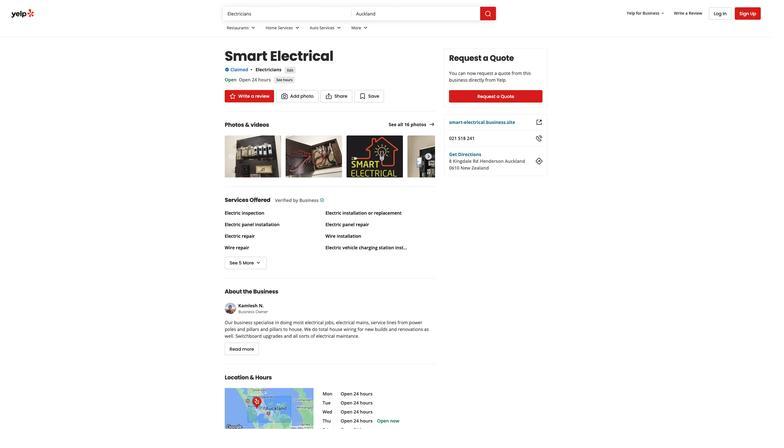 Task type: locate. For each thing, give the bounding box(es) containing it.
1 vertical spatial all
[[293, 333, 298, 339]]

electric
[[225, 210, 241, 216], [326, 210, 341, 216], [225, 222, 241, 228], [326, 222, 341, 228], [225, 233, 241, 239], [326, 245, 341, 251]]

see down electricians link
[[276, 77, 282, 82]]

quote up quote
[[490, 52, 514, 64]]

5
[[239, 260, 242, 266]]

electric down services offered
[[225, 210, 241, 216]]

2 panel from the left
[[343, 222, 355, 228]]

& inside 'element'
[[245, 121, 250, 129]]

request
[[449, 52, 482, 64], [477, 93, 496, 100]]

2 vertical spatial from
[[398, 320, 408, 326]]

services inside "link"
[[320, 25, 334, 30]]

1 horizontal spatial services
[[278, 25, 293, 30]]

write right the 24 star v2 icon
[[238, 93, 250, 99]]

1 horizontal spatial yelp
[[627, 10, 635, 16]]

business down can
[[449, 77, 468, 83]]

yelp inside 'button'
[[627, 10, 635, 16]]

0 vertical spatial business
[[449, 77, 468, 83]]

1 vertical spatial installation
[[255, 222, 280, 228]]

& for hours
[[250, 374, 254, 382]]

24 chevron down v2 image right the restaurants
[[250, 24, 257, 31]]

24 chevron down v2 image inside restaurants "link"
[[250, 24, 257, 31]]

poles
[[225, 326, 236, 332]]

1 horizontal spatial all
[[398, 121, 403, 127]]

& left 'videos'
[[245, 121, 250, 129]]

24 chevron down v2 image right 'auto services'
[[336, 24, 342, 31]]

24 external link v2 image
[[536, 119, 543, 126]]

2 pillars from the left
[[270, 326, 282, 332]]

0 horizontal spatial write
[[238, 93, 250, 99]]

electric for electric repair
[[225, 233, 241, 239]]

1 horizontal spatial wire
[[326, 233, 336, 239]]

business left 16 checkmark badged v2 "image"
[[299, 197, 319, 203]]

0 horizontal spatial pillars
[[246, 326, 259, 332]]

yelp inside you can now request a quote from this business directly from yelp
[[497, 77, 506, 83]]

write
[[674, 10, 685, 16], [238, 93, 250, 99]]

electric repair
[[225, 233, 255, 239]]

business inside kamlesh n. business owner
[[238, 309, 255, 315]]

wire down the electric panel repair
[[326, 233, 336, 239]]

1 horizontal spatial none field
[[356, 10, 476, 17]]

hours for wed
[[360, 409, 373, 415]]

map image
[[225, 388, 314, 430]]

smart
[[225, 47, 267, 66]]

open now
[[377, 418, 399, 424]]

read more button
[[225, 343, 259, 355]]

sign up link
[[735, 7, 761, 20]]

1 vertical spatial for
[[358, 326, 364, 332]]

request down directly
[[477, 93, 496, 100]]

open 24 hours
[[341, 391, 373, 397], [341, 400, 373, 406], [341, 409, 373, 415], [341, 418, 373, 424]]

previous image
[[228, 153, 234, 160]]

24 for wed
[[354, 409, 359, 415]]

a up the request
[[483, 52, 488, 64]]

1 horizontal spatial now
[[467, 70, 476, 76]]

electricians
[[256, 67, 282, 73]]

2 24 chevron down v2 image from the left
[[362, 24, 369, 31]]

a
[[686, 10, 688, 16], [483, 52, 488, 64], [495, 70, 497, 76], [251, 93, 254, 99], [497, 93, 500, 100]]

24 chevron down v2 image for restaurants
[[250, 24, 257, 31]]

get directions 8 kingdale rd henderson auckland 0610 new zealand
[[449, 151, 525, 171]]

1 none field from the left
[[228, 10, 347, 17]]

electric repair link
[[225, 233, 255, 239]]

electric for electric vehicle charging station inst…
[[326, 245, 341, 251]]

1 vertical spatial more
[[243, 260, 254, 266]]

0610
[[449, 165, 459, 171]]

installation up electric panel repair 'link'
[[343, 210, 367, 216]]

panel for installation
[[242, 222, 254, 228]]

0 vertical spatial see
[[276, 77, 282, 82]]

open
[[225, 77, 237, 83], [239, 77, 251, 83], [341, 391, 353, 397], [341, 400, 353, 406], [341, 409, 353, 415], [341, 418, 353, 424], [377, 418, 389, 424]]

1 vertical spatial business
[[234, 320, 253, 326]]

quote down quote
[[501, 93, 514, 100]]

specialise
[[254, 320, 274, 326]]

panel up wire installation link
[[343, 222, 355, 228]]

24 chevron down v2 image
[[294, 24, 301, 31], [362, 24, 369, 31]]

electric up electric repair link
[[225, 222, 241, 228]]

henderson
[[480, 158, 504, 164]]

pillars
[[246, 326, 259, 332], [270, 326, 282, 332]]

restaurants
[[227, 25, 249, 30]]

now inside location & hours element
[[390, 418, 399, 424]]

1 vertical spatial from
[[485, 77, 496, 83]]

1 horizontal spatial panel
[[343, 222, 355, 228]]

1 vertical spatial write
[[238, 93, 250, 99]]

wire repair
[[225, 245, 249, 251]]

services right home
[[278, 25, 293, 30]]

smart-
[[449, 119, 464, 125]]

0 vertical spatial for
[[636, 10, 642, 16]]

electric up wire installation link
[[326, 222, 341, 228]]

2 open 24 hours from the top
[[341, 400, 373, 406]]

electric vehicle charging station inst…
[[326, 245, 407, 251]]

repair
[[356, 222, 369, 228], [242, 233, 255, 239], [236, 245, 249, 251]]

1 vertical spatial see
[[389, 121, 397, 127]]

request a quote
[[449, 52, 514, 64], [477, 93, 514, 100]]

1 horizontal spatial write
[[674, 10, 685, 16]]

all
[[398, 121, 403, 127], [293, 333, 298, 339]]

0 horizontal spatial panel
[[242, 222, 254, 228]]

0 horizontal spatial all
[[293, 333, 298, 339]]

a inside "button"
[[497, 93, 500, 100]]

request a quote down you can now request a quote from this business directly from yelp
[[477, 93, 514, 100]]

lines
[[387, 320, 396, 326]]

owner
[[256, 309, 268, 315]]

hours for tue
[[360, 400, 373, 406]]

see inside photos & videos 'element'
[[389, 121, 397, 127]]

business up n. on the bottom left of the page
[[253, 288, 278, 296]]

0 vertical spatial wire
[[326, 233, 336, 239]]

2 horizontal spatial services
[[320, 25, 334, 30]]

quote
[[490, 52, 514, 64], [501, 93, 514, 100]]

1 vertical spatial &
[[250, 374, 254, 382]]

1 vertical spatial wire
[[225, 245, 235, 251]]

2 vertical spatial see
[[230, 260, 238, 266]]

24 chevron down v2 image inside more link
[[362, 24, 369, 31]]

0 vertical spatial installation
[[343, 210, 367, 216]]

see inside button
[[230, 260, 238, 266]]

for inside our business specialise  in doing most electrical  jobs, electrical mains, service lines from power poles and pillars and pillars to house.  we do total house wiring for new builds and renovations as well. switchboard upgrades and all sorts of electrical maintance.
[[358, 326, 364, 332]]

1 24 chevron down v2 image from the left
[[294, 24, 301, 31]]

from inside our business specialise  in doing most electrical  jobs, electrical mains, service lines from power poles and pillars and pillars to house.  we do total house wiring for new builds and renovations as well. switchboard upgrades and all sorts of electrical maintance.
[[398, 320, 408, 326]]

hours for thu
[[360, 418, 373, 424]]

none field near
[[356, 10, 476, 17]]

replacement
[[374, 210, 402, 216]]

all left 16 at the top right of the page
[[398, 121, 403, 127]]

1 horizontal spatial business
[[449, 77, 468, 83]]

request up can
[[449, 52, 482, 64]]

pillars down in
[[270, 326, 282, 332]]

hours
[[258, 77, 271, 83], [283, 77, 293, 82], [360, 391, 373, 397], [360, 400, 373, 406], [360, 409, 373, 415], [360, 418, 373, 424]]

open 24 hours for tue
[[341, 400, 373, 406]]

next image
[[425, 153, 432, 160]]

see
[[276, 77, 282, 82], [389, 121, 397, 127], [230, 260, 238, 266]]

0 vertical spatial yelp
[[627, 10, 635, 16]]

0 horizontal spatial 24 chevron down v2 image
[[294, 24, 301, 31]]

electrical down the total
[[316, 333, 335, 339]]

services right the auto
[[320, 25, 334, 30]]

add photo link
[[276, 90, 318, 102]]

share button
[[321, 90, 352, 102]]

panel down electric inspection link
[[242, 222, 254, 228]]

16 chevron down v2 image
[[661, 11, 665, 15]]

all down "house."
[[293, 333, 298, 339]]

for left the 16 chevron down v2 icon on the top of page
[[636, 10, 642, 16]]

0 horizontal spatial for
[[358, 326, 364, 332]]

home services link
[[261, 20, 305, 37]]

wire for wire installation
[[326, 233, 336, 239]]

see for see 5 more
[[230, 260, 238, 266]]

0 horizontal spatial wire
[[225, 245, 235, 251]]

1 vertical spatial quote
[[501, 93, 514, 100]]

1 vertical spatial yelp
[[497, 77, 506, 83]]

for inside 'button'
[[636, 10, 642, 16]]

0 vertical spatial more
[[351, 25, 361, 30]]

from down the request
[[485, 77, 496, 83]]

see left 16 at the top right of the page
[[389, 121, 397, 127]]

photo of kamlesh n. image
[[225, 303, 236, 314]]

and down specialise in the bottom of the page
[[260, 326, 268, 332]]

1 panel from the left
[[242, 222, 254, 228]]

business right our
[[234, 320, 253, 326]]

quote inside "button"
[[501, 93, 514, 100]]

24 chevron down v2 image
[[250, 24, 257, 31], [336, 24, 342, 31], [255, 260, 262, 266]]

business down kamlesh
[[238, 309, 255, 315]]

a down you can now request a quote from this business directly from yelp
[[497, 93, 500, 100]]

you can now request a quote from this business directly from yelp
[[449, 70, 531, 83]]

0 horizontal spatial see
[[230, 260, 238, 266]]

open 24 hours for thu
[[341, 418, 373, 424]]

you
[[449, 70, 457, 76]]

write left review
[[674, 10, 685, 16]]

location & hours
[[225, 374, 272, 382]]

2 vertical spatial installation
[[337, 233, 361, 239]]

2 none field from the left
[[356, 10, 476, 17]]

1 horizontal spatial more
[[351, 25, 361, 30]]

1 vertical spatial repair
[[242, 233, 255, 239]]

new
[[461, 165, 470, 171]]

wiring
[[344, 326, 357, 332]]

0 vertical spatial &
[[245, 121, 250, 129]]

1 horizontal spatial pillars
[[270, 326, 282, 332]]

electric down wire installation
[[326, 245, 341, 251]]

business left the 16 chevron down v2 icon on the top of page
[[643, 10, 659, 16]]

all inside photos & videos 'element'
[[398, 121, 403, 127]]

24 share v2 image
[[325, 93, 332, 100]]

see left 5
[[230, 260, 238, 266]]

from up renovations
[[398, 320, 408, 326]]

write a review link
[[225, 90, 274, 102]]

request inside "button"
[[477, 93, 496, 100]]

2 horizontal spatial from
[[512, 70, 522, 76]]

0 horizontal spatial more
[[243, 260, 254, 266]]

see 5 more
[[230, 260, 254, 266]]

2 vertical spatial repair
[[236, 245, 249, 251]]

Near text field
[[356, 10, 476, 17]]

a left quote
[[495, 70, 497, 76]]

business inside our business specialise  in doing most electrical  jobs, electrical mains, service lines from power poles and pillars and pillars to house.  we do total house wiring for new builds and renovations as well. switchboard upgrades and all sorts of electrical maintance.
[[234, 320, 253, 326]]

0 horizontal spatial now
[[390, 418, 399, 424]]

0 horizontal spatial business
[[234, 320, 253, 326]]

photo of smart electrical - auckland, auk, nz. inside an old switchboard image
[[286, 135, 342, 178]]

photo of smart electrical - auckland, auk, nz. old wsitchboard image
[[225, 135, 281, 178]]

business for yelp for business
[[643, 10, 659, 16]]

24 for tue
[[354, 400, 359, 406]]

4 open 24 hours from the top
[[341, 418, 373, 424]]

0 horizontal spatial &
[[245, 121, 250, 129]]

more inside button
[[243, 260, 254, 266]]

0 vertical spatial repair
[[356, 222, 369, 228]]

verified by business
[[275, 197, 319, 203]]

1 vertical spatial now
[[390, 418, 399, 424]]

None search field
[[223, 7, 497, 20]]

electric up electric panel repair 'link'
[[326, 210, 341, 216]]

None field
[[228, 10, 347, 17], [356, 10, 476, 17]]

24 chevron down v2 image inside 'home services' link
[[294, 24, 301, 31]]

electric panel repair
[[326, 222, 369, 228]]

1 open 24 hours from the top
[[341, 391, 373, 397]]

repair down electric installation or replacement link
[[356, 222, 369, 228]]

1 horizontal spatial &
[[250, 374, 254, 382]]

business inside 'button'
[[643, 10, 659, 16]]

from left this
[[512, 70, 522, 76]]

wire down electric repair
[[225, 245, 235, 251]]

electric up wire repair
[[225, 233, 241, 239]]

24 chevron down v2 image inside the auto services "link"
[[336, 24, 342, 31]]

wire for wire repair
[[225, 245, 235, 251]]

& left hours
[[250, 374, 254, 382]]

0 vertical spatial all
[[398, 121, 403, 127]]

0 vertical spatial write
[[674, 10, 685, 16]]

services up electric inspection link
[[225, 196, 248, 204]]

see all 16 photos
[[389, 121, 426, 127]]

electric panel repair link
[[326, 222, 369, 228]]

0 vertical spatial quote
[[490, 52, 514, 64]]

business inside you can now request a quote from this business directly from yelp
[[449, 77, 468, 83]]

& for videos
[[245, 121, 250, 129]]

1 horizontal spatial for
[[636, 10, 642, 16]]

videos
[[251, 121, 269, 129]]

installation up vehicle
[[337, 233, 361, 239]]

request a quote up the request
[[449, 52, 514, 64]]

maintance.
[[336, 333, 359, 339]]

open 24 hours for mon
[[341, 391, 373, 397]]

1 horizontal spatial 24 chevron down v2 image
[[362, 24, 369, 31]]

3 open 24 hours from the top
[[341, 409, 373, 415]]

installation for electric
[[343, 210, 367, 216]]

installation down inspection on the left of the page
[[255, 222, 280, 228]]

electricians link
[[256, 67, 282, 73]]

sorts
[[299, 333, 310, 339]]

1 horizontal spatial see
[[276, 77, 282, 82]]

1 vertical spatial request a quote
[[477, 93, 514, 100]]

we
[[304, 326, 311, 332]]

a inside you can now request a quote from this business directly from yelp
[[495, 70, 497, 76]]

request
[[477, 70, 493, 76]]

0 horizontal spatial from
[[398, 320, 408, 326]]

electric panel installation
[[225, 222, 280, 228]]

business categories element
[[222, 20, 761, 37]]

now
[[467, 70, 476, 76], [390, 418, 399, 424]]

for down the mains,
[[358, 326, 364, 332]]

business inside services offered element
[[299, 197, 319, 203]]

electric panel installation link
[[225, 222, 280, 228]]

0 vertical spatial from
[[512, 70, 522, 76]]

1 vertical spatial request
[[477, 93, 496, 100]]

read
[[230, 346, 241, 353]]

24 chevron down v2 image right the see 5 more
[[255, 260, 262, 266]]

auto
[[310, 25, 319, 30]]

electric inspection
[[225, 210, 264, 216]]

wire repair link
[[225, 245, 249, 251]]

24 directions v2 image
[[536, 158, 543, 165]]

electrical.business.site
[[464, 119, 515, 125]]

photos & videos element
[[216, 112, 464, 179]]

021 518 241
[[449, 135, 475, 141]]

mains,
[[356, 320, 370, 326]]

search image
[[485, 10, 492, 17]]

for
[[636, 10, 642, 16], [358, 326, 364, 332]]

repair down electric panel installation link
[[242, 233, 255, 239]]

builds
[[375, 326, 388, 332]]

2 horizontal spatial see
[[389, 121, 397, 127]]

24 arrow right v2 image
[[429, 121, 435, 128]]

0 horizontal spatial services
[[225, 196, 248, 204]]

yelp for business
[[627, 10, 659, 16]]

pillars up switchboard
[[246, 326, 259, 332]]

zealand
[[472, 165, 489, 171]]

services
[[278, 25, 293, 30], [320, 25, 334, 30], [225, 196, 248, 204]]

24 chevron down v2 image inside see 5 more button
[[255, 260, 262, 266]]

repair down electric repair link
[[236, 245, 249, 251]]

kamlesh n. business owner
[[238, 303, 268, 315]]

auckland
[[505, 158, 525, 164]]

0 horizontal spatial none field
[[228, 10, 347, 17]]

0 horizontal spatial yelp
[[497, 77, 506, 83]]

0 vertical spatial now
[[467, 70, 476, 76]]

directions
[[458, 151, 481, 158]]

new
[[365, 326, 374, 332]]



Task type: describe. For each thing, give the bounding box(es) containing it.
panel for repair
[[343, 222, 355, 228]]

total
[[319, 326, 328, 332]]

photos & videos
[[225, 121, 269, 129]]

edit
[[287, 68, 293, 72]]

write a review
[[674, 10, 702, 16]]

repair for wire repair
[[236, 245, 249, 251]]

24 phone v2 image
[[536, 135, 543, 142]]

quote
[[498, 70, 511, 76]]

see for see hours
[[276, 77, 282, 82]]

up
[[750, 10, 756, 17]]

location
[[225, 374, 249, 382]]

kingdale
[[453, 158, 472, 164]]

and down the to
[[284, 333, 292, 339]]

see for see all 16 photos
[[389, 121, 397, 127]]

services offered element
[[216, 187, 435, 269]]

about the business element
[[216, 278, 438, 355]]

hours for mon
[[360, 391, 373, 397]]

the
[[243, 288, 252, 296]]

log in link
[[709, 7, 732, 20]]

electric for electric installation or replacement
[[326, 210, 341, 216]]

jobs,
[[325, 320, 335, 326]]

see hours link
[[274, 77, 295, 83]]

1 pillars from the left
[[246, 326, 259, 332]]

24 save outline v2 image
[[359, 93, 366, 100]]

business for verified by business
[[299, 197, 319, 203]]

electric vehicle charging station inst… link
[[326, 245, 407, 251]]

read more
[[230, 346, 254, 353]]

16 checkmark badged v2 image
[[320, 198, 324, 203]]

tue
[[323, 400, 331, 406]]

24 for thu
[[354, 418, 359, 424]]

verified
[[275, 197, 292, 203]]

and up switchboard
[[237, 326, 245, 332]]

review
[[689, 10, 702, 16]]

business for about the business
[[253, 288, 278, 296]]

write a review link
[[672, 8, 705, 18]]

log in
[[714, 10, 727, 17]]

see all 16 photos link
[[389, 121, 435, 128]]

get
[[449, 151, 457, 158]]

wed
[[323, 409, 332, 415]]

renovations
[[398, 326, 423, 332]]

restaurants link
[[222, 20, 261, 37]]

write a review
[[238, 93, 270, 99]]

can
[[458, 70, 466, 76]]

24 camera v2 image
[[281, 93, 288, 100]]

location & hours element
[[216, 364, 444, 430]]

a left the 'review'
[[251, 93, 254, 99]]

none field find
[[228, 10, 347, 17]]

most
[[293, 320, 304, 326]]

518
[[458, 135, 466, 141]]

switchboard
[[235, 333, 262, 339]]

open open 24 hours
[[225, 77, 271, 83]]

offered
[[250, 196, 270, 204]]

24 for mon
[[354, 391, 359, 397]]

smart-electrical.business.site link
[[449, 119, 515, 125]]

a left review
[[686, 10, 688, 16]]

write for write a review
[[674, 10, 685, 16]]

power
[[409, 320, 422, 326]]

hours
[[255, 374, 272, 382]]

electrical up wiring
[[336, 320, 355, 326]]

save button
[[354, 90, 384, 102]]

house
[[330, 326, 342, 332]]

directly
[[469, 77, 484, 83]]

do
[[312, 326, 318, 332]]

photo of smart electrical - auckland, auk, nz. our logo image
[[347, 135, 403, 178]]

get directions link
[[449, 151, 481, 158]]

24 star v2 image
[[229, 93, 236, 100]]

photos
[[411, 121, 426, 127]]

services for home services
[[278, 25, 293, 30]]

n.
[[259, 303, 264, 309]]

wire installation
[[326, 233, 361, 239]]

Find text field
[[228, 10, 347, 17]]

auto services
[[310, 25, 334, 30]]

all inside our business specialise  in doing most electrical  jobs, electrical mains, service lines from power poles and pillars and pillars to house.  we do total house wiring for new builds and renovations as well. switchboard upgrades and all sorts of electrical maintance.
[[293, 333, 298, 339]]

electric for electric inspection
[[225, 210, 241, 216]]

see 5 more button
[[225, 257, 267, 269]]

electric inspection link
[[225, 210, 264, 216]]

this
[[523, 70, 531, 76]]

share
[[334, 93, 347, 99]]

rd
[[473, 158, 479, 164]]

open 24 hours for wed
[[341, 409, 373, 415]]

electrical up do
[[305, 320, 324, 326]]

installation for wire
[[337, 233, 361, 239]]

24 chevron down v2 image for home services
[[294, 24, 301, 31]]

house.
[[289, 326, 303, 332]]

as
[[424, 326, 429, 332]]

home
[[266, 25, 277, 30]]

thu
[[323, 418, 331, 424]]

0 vertical spatial request
[[449, 52, 482, 64]]

sign
[[740, 10, 749, 17]]

about
[[225, 288, 242, 296]]

24 chevron down v2 image for auto services
[[336, 24, 342, 31]]

photo
[[300, 93, 314, 99]]

our
[[225, 320, 233, 326]]

electric for electric panel installation
[[225, 222, 241, 228]]

station
[[379, 245, 394, 251]]

electric for electric panel repair
[[326, 222, 341, 228]]

of
[[311, 333, 315, 339]]

021
[[449, 135, 457, 141]]

photos
[[225, 121, 244, 129]]

kamlesh
[[238, 303, 258, 309]]

auto services link
[[305, 20, 347, 37]]

log
[[714, 10, 722, 17]]

doing
[[280, 320, 292, 326]]

services offered
[[225, 196, 270, 204]]

review
[[255, 93, 270, 99]]

more inside business categories element
[[351, 25, 361, 30]]

smart electrical
[[225, 47, 333, 66]]

vehicle
[[343, 245, 358, 251]]

request a quote button
[[449, 90, 543, 103]]

about the business
[[225, 288, 278, 296]]

0 vertical spatial request a quote
[[449, 52, 514, 64]]

inspection
[[242, 210, 264, 216]]

write for write a review
[[238, 93, 250, 99]]

16
[[404, 121, 410, 127]]

claimed
[[230, 67, 248, 73]]

services for auto services
[[320, 25, 334, 30]]

1 horizontal spatial from
[[485, 77, 496, 83]]

home services
[[266, 25, 293, 30]]

electric installation or replacement
[[326, 210, 402, 216]]

save
[[368, 93, 379, 99]]

in
[[275, 320, 279, 326]]

now inside you can now request a quote from this business directly from yelp
[[467, 70, 476, 76]]

more link
[[347, 20, 374, 37]]

our business specialise  in doing most electrical  jobs, electrical mains, service lines from power poles and pillars and pillars to house.  we do total house wiring for new builds and renovations as well. switchboard upgrades and all sorts of electrical maintance.
[[225, 320, 429, 339]]

business for kamlesh n. business owner
[[238, 309, 255, 315]]

more
[[242, 346, 254, 353]]

and down lines
[[389, 326, 397, 332]]

repair for electric repair
[[242, 233, 255, 239]]

24 chevron down v2 image for more
[[362, 24, 369, 31]]

16 claim filled v2 image
[[225, 67, 229, 72]]

request a quote inside "button"
[[477, 93, 514, 100]]



Task type: vqa. For each thing, say whether or not it's contained in the screenshot.
the PM inside the group
no



